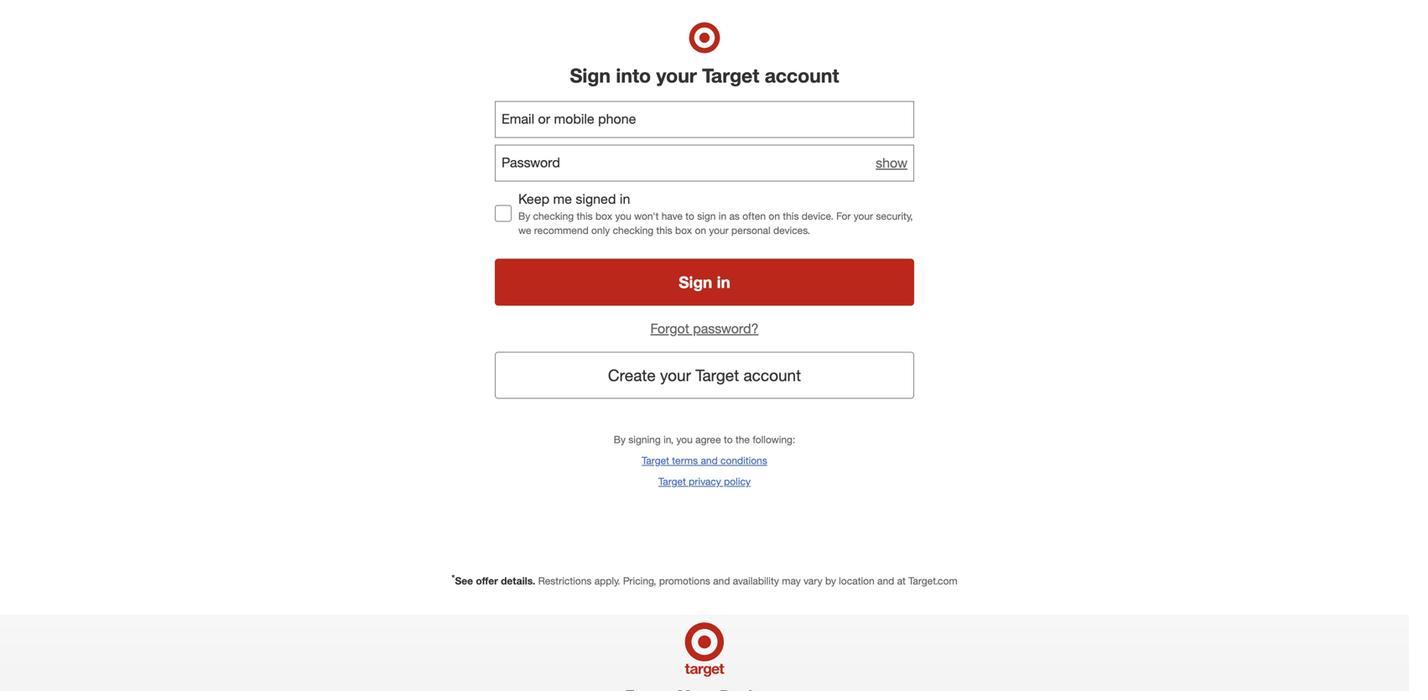 Task type: vqa. For each thing, say whether or not it's contained in the screenshot.
Snow Globes link
no



Task type: describe. For each thing, give the bounding box(es) containing it.
sign for sign in
[[679, 273, 712, 292]]

sign
[[697, 210, 716, 222]]

keep me signed in by checking this box you won't have to sign in as often on this device. for your security, we recommend only checking this box on your personal devices.
[[518, 191, 913, 237]]

your right into at the top of the page
[[656, 64, 697, 87]]

sign into your target account
[[570, 64, 839, 87]]

*
[[452, 573, 455, 583]]

in,
[[664, 433, 674, 446]]

following:
[[753, 433, 795, 446]]

1 horizontal spatial by
[[614, 433, 626, 446]]

0 vertical spatial checking
[[533, 210, 574, 222]]

have
[[662, 210, 683, 222]]

1 horizontal spatial on
[[769, 210, 780, 222]]

keep
[[518, 191, 550, 207]]

0 vertical spatial account
[[765, 64, 839, 87]]

and inside target terms and conditions link
[[701, 454, 718, 467]]

1 vertical spatial box
[[675, 224, 692, 237]]

target terms and conditions link
[[642, 453, 767, 468]]

policy
[[724, 475, 751, 488]]

location
[[839, 575, 875, 587]]

for
[[836, 210, 851, 222]]

target: expect more. pay less. image
[[469, 615, 940, 691]]

forgot
[[651, 321, 689, 337]]

in inside button
[[717, 273, 730, 292]]

often
[[743, 210, 766, 222]]

1 horizontal spatial this
[[656, 224, 672, 237]]

privacy
[[689, 475, 721, 488]]

sign for sign into your target account
[[570, 64, 611, 87]]

forgot password? link
[[651, 321, 759, 337]]

target privacy policy link
[[659, 475, 751, 489]]

create
[[608, 366, 656, 385]]

target terms and conditions
[[642, 454, 767, 467]]

your down sign
[[709, 224, 729, 237]]

target privacy policy
[[659, 475, 751, 488]]

target.com
[[909, 575, 958, 587]]

into
[[616, 64, 651, 87]]

by inside keep me signed in by checking this box you won't have to sign in as often on this device. for your security, we recommend only checking this box on your personal devices.
[[518, 210, 530, 222]]

by signing in, you agree to the following:
[[614, 433, 795, 446]]

recommend
[[534, 224, 589, 237]]

see
[[455, 575, 473, 587]]

promotions
[[659, 575, 710, 587]]

target inside target privacy policy link
[[659, 475, 686, 488]]

password?
[[693, 321, 759, 337]]

show button
[[876, 154, 908, 173]]

security,
[[876, 210, 913, 222]]



Task type: locate. For each thing, give the bounding box(es) containing it.
pricing,
[[623, 575, 656, 587]]

to left the
[[724, 433, 733, 446]]

in
[[620, 191, 630, 207], [719, 210, 727, 222], [717, 273, 730, 292]]

you left the won't
[[615, 210, 631, 222]]

and
[[701, 454, 718, 467], [713, 575, 730, 587], [877, 575, 894, 587]]

sign inside button
[[679, 273, 712, 292]]

target inside target terms and conditions link
[[642, 454, 669, 467]]

1 vertical spatial to
[[724, 433, 733, 446]]

you right in,
[[677, 433, 693, 446]]

box
[[596, 210, 612, 222], [675, 224, 692, 237]]

forgot password?
[[651, 321, 759, 337]]

details.
[[501, 575, 535, 587]]

conditions
[[721, 454, 767, 467]]

1 vertical spatial sign
[[679, 273, 712, 292]]

and down agree
[[701, 454, 718, 467]]

and left at
[[877, 575, 894, 587]]

terms
[[672, 454, 698, 467]]

offer
[[476, 575, 498, 587]]

may
[[782, 575, 801, 587]]

to
[[686, 210, 694, 222], [724, 433, 733, 446]]

in left "as"
[[719, 210, 727, 222]]

devices.
[[773, 224, 810, 237]]

0 horizontal spatial sign
[[570, 64, 611, 87]]

account inside button
[[744, 366, 801, 385]]

None password field
[[495, 145, 914, 182]]

0 vertical spatial to
[[686, 210, 694, 222]]

None text field
[[495, 101, 914, 138]]

1 vertical spatial account
[[744, 366, 801, 385]]

create your target account
[[608, 366, 801, 385]]

agree
[[696, 433, 721, 446]]

0 horizontal spatial this
[[577, 210, 593, 222]]

checking up the recommend
[[533, 210, 574, 222]]

0 horizontal spatial box
[[596, 210, 612, 222]]

0 vertical spatial sign
[[570, 64, 611, 87]]

to left sign
[[686, 210, 694, 222]]

restrictions
[[538, 575, 592, 587]]

0 horizontal spatial checking
[[533, 210, 574, 222]]

box up only
[[596, 210, 612, 222]]

None checkbox
[[495, 205, 512, 222]]

0 vertical spatial box
[[596, 210, 612, 222]]

show
[[876, 155, 908, 171]]

at
[[897, 575, 906, 587]]

this down the have
[[656, 224, 672, 237]]

vary
[[804, 575, 823, 587]]

won't
[[634, 210, 659, 222]]

on
[[769, 210, 780, 222], [695, 224, 706, 237]]

0 vertical spatial you
[[615, 210, 631, 222]]

sign in
[[679, 273, 730, 292]]

1 vertical spatial in
[[719, 210, 727, 222]]

checking
[[533, 210, 574, 222], [613, 224, 654, 237]]

1 vertical spatial you
[[677, 433, 693, 446]]

device.
[[802, 210, 834, 222]]

0 vertical spatial by
[[518, 210, 530, 222]]

sign up forgot password? link
[[679, 273, 712, 292]]

only
[[591, 224, 610, 237]]

box down the have
[[675, 224, 692, 237]]

checking down the won't
[[613, 224, 654, 237]]

apply.
[[594, 575, 620, 587]]

by up we
[[518, 210, 530, 222]]

availability
[[733, 575, 779, 587]]

by
[[518, 210, 530, 222], [614, 433, 626, 446]]

create your target account button
[[495, 352, 914, 399]]

1 horizontal spatial checking
[[613, 224, 654, 237]]

1 vertical spatial by
[[614, 433, 626, 446]]

this up devices.
[[783, 210, 799, 222]]

* see offer details. restrictions apply. pricing, promotions and availability may vary by location and at target.com
[[452, 573, 958, 587]]

your inside create your target account button
[[660, 366, 691, 385]]

0 horizontal spatial you
[[615, 210, 631, 222]]

target inside create your target account button
[[696, 366, 739, 385]]

me
[[553, 191, 572, 207]]

target
[[702, 64, 759, 87], [696, 366, 739, 385], [642, 454, 669, 467], [659, 475, 686, 488]]

1 horizontal spatial box
[[675, 224, 692, 237]]

sign
[[570, 64, 611, 87], [679, 273, 712, 292]]

on right often
[[769, 210, 780, 222]]

sign left into at the top of the page
[[570, 64, 611, 87]]

2 vertical spatial in
[[717, 273, 730, 292]]

your right create
[[660, 366, 691, 385]]

you inside keep me signed in by checking this box you won't have to sign in as often on this device. for your security, we recommend only checking this box on your personal devices.
[[615, 210, 631, 222]]

as
[[729, 210, 740, 222]]

1 vertical spatial checking
[[613, 224, 654, 237]]

you
[[615, 210, 631, 222], [677, 433, 693, 446]]

sign in button
[[495, 259, 914, 306]]

we
[[518, 224, 531, 237]]

by left signing
[[614, 433, 626, 446]]

signing
[[629, 433, 661, 446]]

signed
[[576, 191, 616, 207]]

on down sign
[[695, 224, 706, 237]]

0 horizontal spatial on
[[695, 224, 706, 237]]

personal
[[731, 224, 771, 237]]

this down 'signed'
[[577, 210, 593, 222]]

your right for
[[854, 210, 873, 222]]

2 horizontal spatial this
[[783, 210, 799, 222]]

and left "availability"
[[713, 575, 730, 587]]

in up password? on the top of the page
[[717, 273, 730, 292]]

1 horizontal spatial sign
[[679, 273, 712, 292]]

by
[[825, 575, 836, 587]]

0 vertical spatial on
[[769, 210, 780, 222]]

0 vertical spatial in
[[620, 191, 630, 207]]

in right 'signed'
[[620, 191, 630, 207]]

this
[[577, 210, 593, 222], [783, 210, 799, 222], [656, 224, 672, 237]]

0 horizontal spatial to
[[686, 210, 694, 222]]

1 horizontal spatial you
[[677, 433, 693, 446]]

0 horizontal spatial by
[[518, 210, 530, 222]]

1 horizontal spatial to
[[724, 433, 733, 446]]

to inside keep me signed in by checking this box you won't have to sign in as often on this device. for your security, we recommend only checking this box on your personal devices.
[[686, 210, 694, 222]]

your
[[656, 64, 697, 87], [854, 210, 873, 222], [709, 224, 729, 237], [660, 366, 691, 385]]

account
[[765, 64, 839, 87], [744, 366, 801, 385]]

1 vertical spatial on
[[695, 224, 706, 237]]

the
[[736, 433, 750, 446]]



